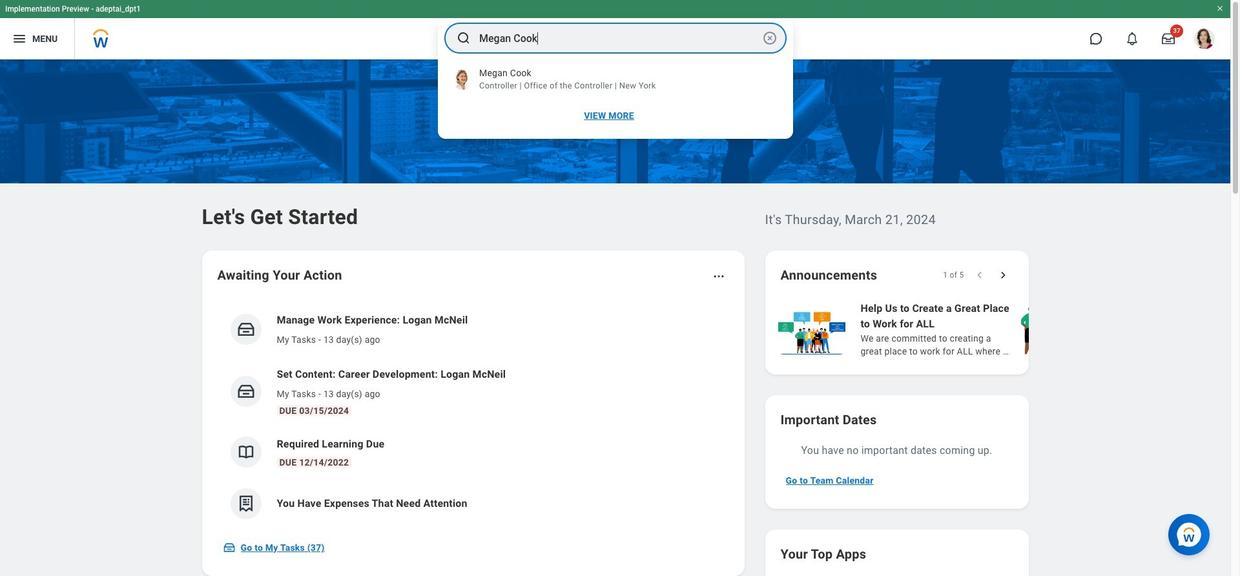 Task type: locate. For each thing, give the bounding box(es) containing it.
banner
[[0, 0, 1231, 59]]

list
[[775, 300, 1240, 359], [217, 302, 729, 530]]

status
[[943, 270, 964, 280]]

justify image
[[12, 31, 27, 47]]

suggested results list box
[[438, 61, 793, 131]]

0 vertical spatial inbox image
[[236, 382, 255, 401]]

close environment banner image
[[1216, 5, 1224, 12]]

main content
[[0, 59, 1240, 576]]

inbox image
[[236, 382, 255, 401], [223, 541, 235, 554]]

1 horizontal spatial list
[[775, 300, 1240, 359]]

0 horizontal spatial inbox image
[[223, 541, 235, 554]]

x circle image
[[762, 30, 778, 46]]

None search field
[[438, 19, 793, 139]]

profile logan mcneil image
[[1194, 28, 1215, 52]]



Task type: vqa. For each thing, say whether or not it's contained in the screenshot.
tooltip
no



Task type: describe. For each thing, give the bounding box(es) containing it.
inbox large image
[[1162, 32, 1175, 45]]

notifications large image
[[1126, 32, 1139, 45]]

search image
[[456, 30, 472, 46]]

1 vertical spatial inbox image
[[223, 541, 235, 554]]

book open image
[[236, 442, 255, 462]]

inbox image
[[236, 320, 255, 339]]

dashboard expenses image
[[236, 494, 255, 514]]

chevron right small image
[[996, 269, 1009, 282]]

1 horizontal spatial inbox image
[[236, 382, 255, 401]]

0 horizontal spatial list
[[217, 302, 729, 530]]

Search Workday  search field
[[479, 24, 760, 52]]

chevron left small image
[[973, 269, 986, 282]]



